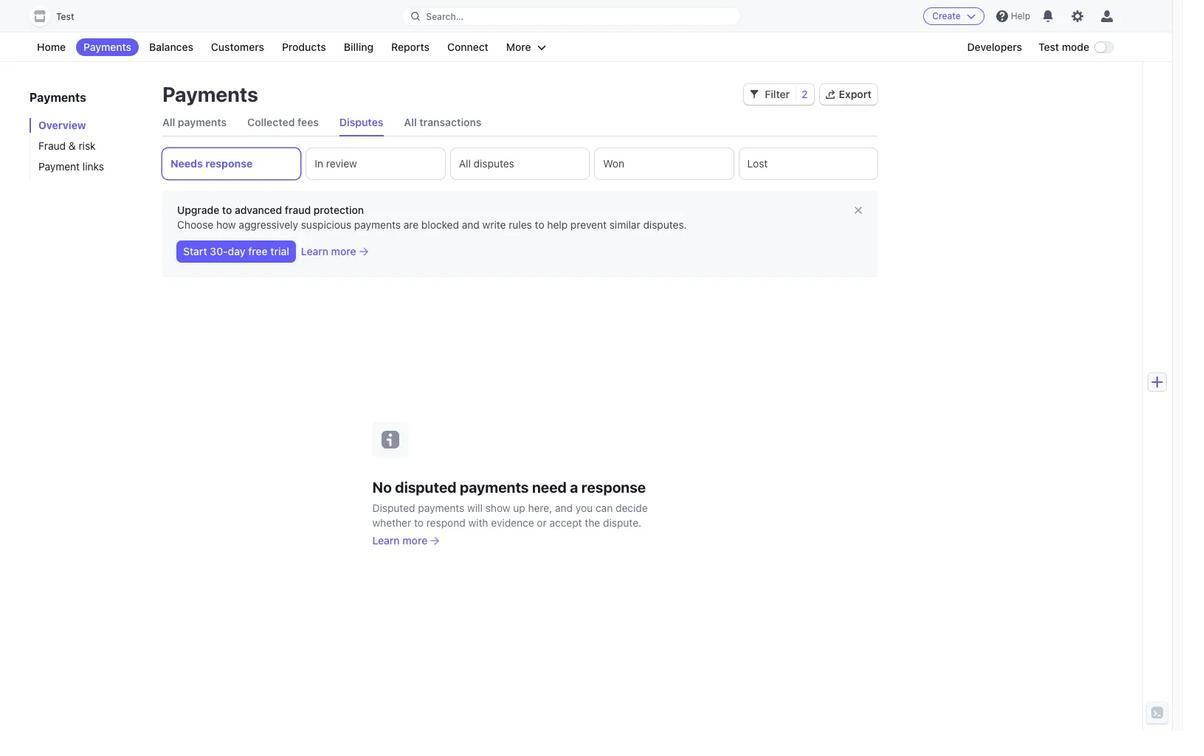 Task type: vqa. For each thing, say whether or not it's contained in the screenshot.
2nd Shortcuts element from the bottom
no



Task type: locate. For each thing, give the bounding box(es) containing it.
0 horizontal spatial and
[[462, 218, 480, 231]]

0 vertical spatial learn
[[301, 245, 328, 258]]

learn more for no disputed payments need a response
[[372, 534, 427, 547]]

learn more link down the evidence
[[372, 533, 668, 548]]

0 horizontal spatial response
[[205, 157, 253, 170]]

1 vertical spatial more
[[402, 534, 427, 547]]

0 horizontal spatial more
[[331, 245, 356, 258]]

needs response button
[[162, 148, 301, 179]]

payments left the are
[[354, 218, 401, 231]]

1 horizontal spatial more
[[402, 534, 427, 547]]

2 tab list from the top
[[162, 148, 878, 179]]

test inside 'button'
[[56, 11, 74, 22]]

overview link
[[30, 118, 148, 133]]

payments up all payments
[[162, 82, 258, 106]]

developers
[[967, 41, 1022, 53]]

dispute.
[[603, 516, 641, 529]]

to left help
[[535, 218, 544, 231]]

learn more
[[301, 245, 356, 258], [372, 534, 427, 547]]

and up accept
[[555, 501, 573, 514]]

test mode
[[1038, 41, 1089, 53]]

0 horizontal spatial test
[[56, 11, 74, 22]]

30-
[[210, 245, 228, 258]]

learn for choose how aggressively suspicious payments are blocked and write rules to help prevent similar disputes.
[[301, 245, 328, 258]]

day
[[228, 245, 245, 258]]

all transactions link
[[404, 109, 482, 136]]

2 horizontal spatial all
[[459, 157, 471, 170]]

tab list containing needs response
[[162, 148, 878, 179]]

1 vertical spatial learn
[[372, 534, 400, 547]]

customers
[[211, 41, 264, 53]]

1 vertical spatial to
[[535, 218, 544, 231]]

billing link
[[336, 38, 381, 56]]

all up needs
[[162, 116, 175, 128]]

start
[[183, 245, 207, 258]]

2 vertical spatial to
[[414, 516, 424, 529]]

a
[[570, 479, 578, 496]]

decide
[[616, 501, 648, 514]]

here,
[[528, 501, 552, 514]]

1 vertical spatial learn more
[[372, 534, 427, 547]]

1 horizontal spatial response
[[581, 479, 646, 496]]

evidence
[[491, 516, 534, 529]]

1 vertical spatial learn more link
[[372, 533, 668, 548]]

test button
[[30, 6, 89, 27]]

no disputed payments need a response
[[372, 479, 646, 496]]

reports link
[[384, 38, 437, 56]]

0 vertical spatial response
[[205, 157, 253, 170]]

more down whether at the left of page
[[402, 534, 427, 547]]

1 vertical spatial tab list
[[162, 148, 878, 179]]

0 vertical spatial test
[[56, 11, 74, 22]]

1 horizontal spatial learn
[[372, 534, 400, 547]]

1 vertical spatial and
[[555, 501, 573, 514]]

up
[[513, 501, 525, 514]]

tab list
[[162, 109, 878, 137], [162, 148, 878, 179]]

to up how
[[222, 204, 232, 216]]

won
[[603, 157, 624, 170]]

0 horizontal spatial all
[[162, 116, 175, 128]]

payments
[[83, 41, 131, 53], [162, 82, 258, 106], [30, 91, 86, 104]]

payments inside upgrade to advanced fraud protection choose how aggressively suspicious payments are blocked and write rules to help prevent similar disputes.
[[354, 218, 401, 231]]

links
[[83, 160, 104, 173]]

0 horizontal spatial learn more link
[[301, 244, 368, 259]]

learn down suspicious
[[301, 245, 328, 258]]

0 vertical spatial to
[[222, 204, 232, 216]]

disputes
[[339, 116, 383, 128]]

all left disputes
[[459, 157, 471, 170]]

1 tab list from the top
[[162, 109, 878, 137]]

suspicious
[[301, 218, 351, 231]]

payment links link
[[30, 159, 148, 174]]

1 horizontal spatial and
[[555, 501, 573, 514]]

all for all transactions
[[404, 116, 417, 128]]

learn more for choose how aggressively suspicious payments are blocked and write rules to help prevent similar disputes.
[[301, 245, 356, 258]]

fraud
[[38, 139, 66, 152]]

test left mode on the top
[[1038, 41, 1059, 53]]

connect
[[447, 41, 488, 53]]

free
[[248, 245, 268, 258]]

start 30-day free trial
[[183, 245, 289, 258]]

all left transactions
[[404, 116, 417, 128]]

learn
[[301, 245, 328, 258], [372, 534, 400, 547]]

tab list up all disputes button
[[162, 109, 878, 137]]

response up can
[[581, 479, 646, 496]]

disputed payments will show up here, and you can decide whether to respond with evidence or accept the dispute.
[[372, 501, 648, 529]]

2 horizontal spatial to
[[535, 218, 544, 231]]

disputes link
[[339, 109, 383, 136]]

disputed
[[395, 479, 456, 496]]

learn more down suspicious
[[301, 245, 356, 258]]

all inside button
[[459, 157, 471, 170]]

1 horizontal spatial learn more link
[[372, 533, 668, 548]]

payments link
[[76, 38, 139, 56]]

reports
[[391, 41, 430, 53]]

lost
[[747, 157, 768, 170]]

transactions
[[419, 116, 482, 128]]

test
[[56, 11, 74, 22], [1038, 41, 1059, 53]]

and
[[462, 218, 480, 231], [555, 501, 573, 514]]

accept
[[549, 516, 582, 529]]

response right needs
[[205, 157, 253, 170]]

payments up respond
[[418, 501, 464, 514]]

home
[[37, 41, 66, 53]]

0 horizontal spatial learn more
[[301, 245, 356, 258]]

collected
[[247, 116, 295, 128]]

test up "home"
[[56, 11, 74, 22]]

in review button
[[307, 148, 445, 179]]

home link
[[30, 38, 73, 56]]

0 vertical spatial learn more link
[[301, 244, 368, 259]]

0 vertical spatial tab list
[[162, 109, 878, 137]]

1 vertical spatial test
[[1038, 41, 1059, 53]]

tab list up rules
[[162, 148, 878, 179]]

respond
[[426, 516, 465, 529]]

tab list containing all payments
[[162, 109, 878, 137]]

rules
[[509, 218, 532, 231]]

to right whether at the left of page
[[414, 516, 424, 529]]

collected fees
[[247, 116, 319, 128]]

0 vertical spatial and
[[462, 218, 480, 231]]

search…
[[426, 11, 463, 22]]

learn more link
[[301, 244, 368, 259], [372, 533, 668, 548]]

all for all disputes
[[459, 157, 471, 170]]

0 vertical spatial learn more
[[301, 245, 356, 258]]

all
[[162, 116, 175, 128], [404, 116, 417, 128], [459, 157, 471, 170]]

more down suspicious
[[331, 245, 356, 258]]

can
[[596, 501, 613, 514]]

billing
[[344, 41, 373, 53]]

1 horizontal spatial test
[[1038, 41, 1059, 53]]

to inside disputed payments will show up here, and you can decide whether to respond with evidence or accept the dispute.
[[414, 516, 424, 529]]

are
[[404, 218, 419, 231]]

learn more link down suspicious
[[301, 244, 368, 259]]

and left write at the left
[[462, 218, 480, 231]]

1 horizontal spatial learn more
[[372, 534, 427, 547]]

and inside upgrade to advanced fraud protection choose how aggressively suspicious payments are blocked and write rules to help prevent similar disputes.
[[462, 218, 480, 231]]

needs response
[[170, 157, 253, 170]]

all for all payments
[[162, 116, 175, 128]]

0 horizontal spatial learn
[[301, 245, 328, 258]]

1 horizontal spatial all
[[404, 116, 417, 128]]

learn more down whether at the left of page
[[372, 534, 427, 547]]

to
[[222, 204, 232, 216], [535, 218, 544, 231], [414, 516, 424, 529]]

learn more link for choose how aggressively suspicious payments are blocked and write rules to help prevent similar disputes.
[[301, 244, 368, 259]]

payments
[[178, 116, 227, 128], [354, 218, 401, 231], [460, 479, 529, 496], [418, 501, 464, 514]]

1 horizontal spatial to
[[414, 516, 424, 529]]

learn down whether at the left of page
[[372, 534, 400, 547]]

all disputes
[[459, 157, 514, 170]]

0 vertical spatial more
[[331, 245, 356, 258]]

or
[[537, 516, 547, 529]]

more
[[331, 245, 356, 258], [402, 534, 427, 547]]



Task type: describe. For each thing, give the bounding box(es) containing it.
will
[[467, 501, 483, 514]]

start 30-day free trial button
[[177, 241, 295, 262]]

trial
[[270, 245, 289, 258]]

test for test mode
[[1038, 41, 1059, 53]]

balances link
[[142, 38, 201, 56]]

all transactions
[[404, 116, 482, 128]]

more for choose how aggressively suspicious payments are blocked and write rules to help prevent similar disputes.
[[331, 245, 356, 258]]

response inside needs response button
[[205, 157, 253, 170]]

create
[[932, 10, 961, 21]]

Search… text field
[[402, 7, 740, 25]]

help button
[[990, 4, 1036, 28]]

fees
[[297, 116, 319, 128]]

protection
[[313, 204, 364, 216]]

&
[[69, 139, 76, 152]]

risk
[[79, 139, 96, 152]]

disputes.
[[643, 218, 687, 231]]

all payments
[[162, 116, 227, 128]]

you
[[576, 501, 593, 514]]

disputes
[[474, 157, 514, 170]]

need
[[532, 479, 567, 496]]

fraud & risk link
[[30, 139, 148, 154]]

products
[[282, 41, 326, 53]]

won button
[[595, 148, 733, 179]]

review
[[326, 157, 357, 170]]

no
[[372, 479, 392, 496]]

whether
[[372, 516, 411, 529]]

all disputes button
[[451, 148, 589, 179]]

upgrade to advanced fraud protection choose how aggressively suspicious payments are blocked and write rules to help prevent similar disputes.
[[177, 204, 687, 231]]

customers link
[[204, 38, 272, 56]]

aggressively
[[239, 218, 298, 231]]

with
[[468, 516, 488, 529]]

svg image
[[750, 90, 759, 99]]

upgrade
[[177, 204, 219, 216]]

0 horizontal spatial to
[[222, 204, 232, 216]]

and inside disputed payments will show up here, and you can decide whether to respond with evidence or accept the dispute.
[[555, 501, 573, 514]]

mode
[[1062, 41, 1089, 53]]

payments right "home"
[[83, 41, 131, 53]]

all payments link
[[162, 109, 227, 136]]

learn for no disputed payments need a response
[[372, 534, 400, 547]]

export
[[839, 88, 872, 100]]

developers link
[[960, 38, 1030, 56]]

write
[[482, 218, 506, 231]]

payments up overview
[[30, 91, 86, 104]]

overview
[[38, 119, 86, 131]]

lost button
[[739, 148, 878, 179]]

2
[[802, 88, 808, 100]]

show
[[485, 501, 510, 514]]

balances
[[149, 41, 193, 53]]

payments up needs response
[[178, 116, 227, 128]]

test for test
[[56, 11, 74, 22]]

1 vertical spatial response
[[581, 479, 646, 496]]

choose
[[177, 218, 213, 231]]

more button
[[499, 38, 553, 56]]

connect link
[[440, 38, 496, 56]]

prevent
[[570, 218, 607, 231]]

in
[[315, 157, 323, 170]]

similar
[[609, 218, 640, 231]]

disputed
[[372, 501, 415, 514]]

learn more link for no disputed payments need a response
[[372, 533, 668, 548]]

filter
[[765, 88, 790, 100]]

payment links
[[38, 160, 104, 173]]

Search… search field
[[402, 7, 740, 25]]

the
[[585, 516, 600, 529]]

collected fees link
[[247, 109, 319, 136]]

create button
[[923, 7, 984, 25]]

export button
[[820, 84, 878, 105]]

needs
[[170, 157, 203, 170]]

more
[[506, 41, 531, 53]]

products link
[[275, 38, 333, 56]]

fraud & risk
[[38, 139, 96, 152]]

more for no disputed payments need a response
[[402, 534, 427, 547]]

blocked
[[421, 218, 459, 231]]

how
[[216, 218, 236, 231]]

help
[[1011, 10, 1030, 21]]

payments inside disputed payments will show up here, and you can decide whether to respond with evidence or accept the dispute.
[[418, 501, 464, 514]]

payments up show
[[460, 479, 529, 496]]

in review
[[315, 157, 357, 170]]

advanced
[[235, 204, 282, 216]]

help
[[547, 218, 568, 231]]

payment
[[38, 160, 80, 173]]



